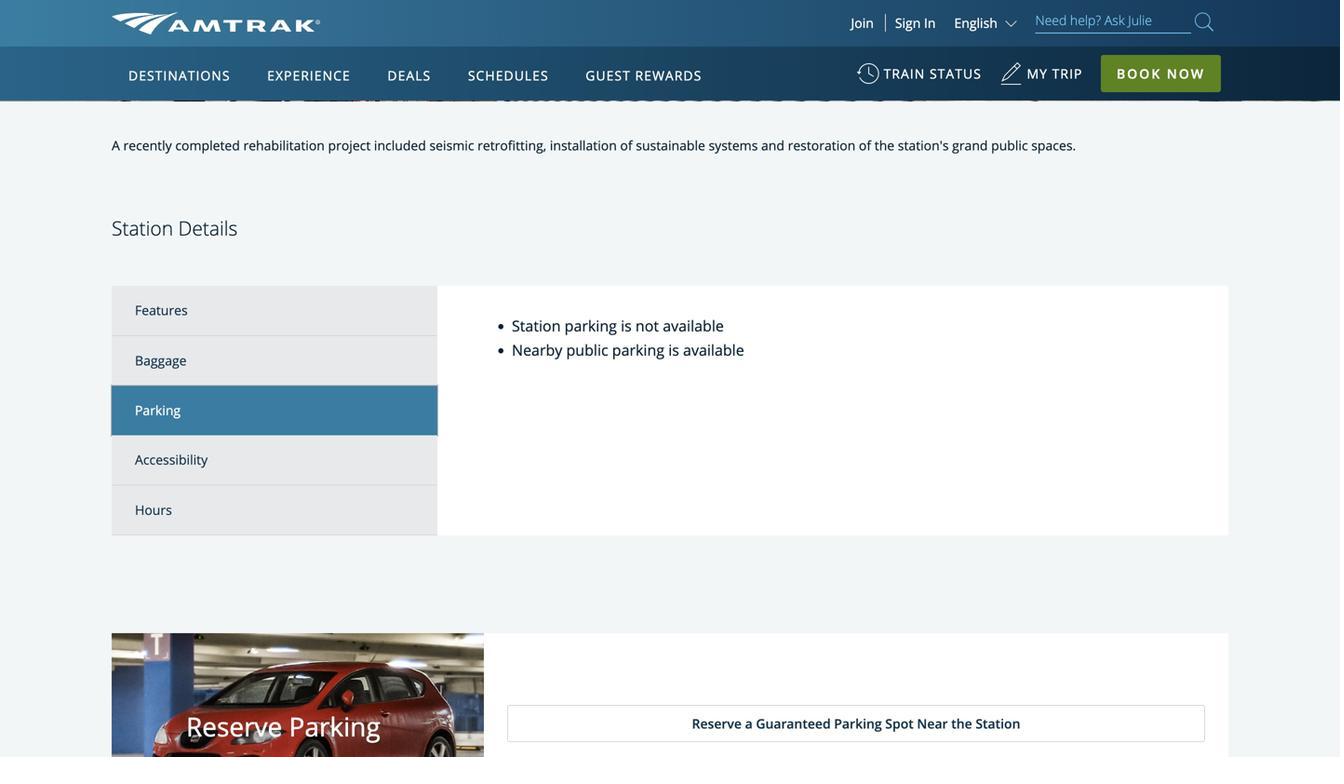 Task type: vqa. For each thing, say whether or not it's contained in the screenshot.
do
no



Task type: locate. For each thing, give the bounding box(es) containing it.
0 horizontal spatial parking
[[135, 402, 181, 419]]

of
[[621, 136, 633, 154], [859, 136, 872, 154]]

a recently completed rehabilitation project included seismic retrofitting, installation of sustainable systems and restoration of the station's grand public spaces.
[[112, 136, 1077, 154]]

station inside reserve a guaranteed parking spot near the station link
[[976, 715, 1021, 733]]

parking
[[565, 316, 617, 336], [613, 340, 665, 360]]

near
[[918, 715, 949, 733]]

search icon image
[[1196, 9, 1214, 34]]

parking down the 'not'
[[613, 340, 665, 360]]

station right near on the bottom right of the page
[[976, 715, 1021, 733]]

1 horizontal spatial station
[[512, 316, 561, 336]]

station left "details"
[[112, 215, 173, 241]]

guest rewards
[[586, 67, 702, 84]]

the
[[875, 136, 895, 154], [952, 715, 973, 733]]

not
[[636, 316, 659, 336]]

accessibility
[[135, 451, 208, 468]]

0 horizontal spatial public
[[567, 340, 609, 360]]

status
[[930, 65, 982, 82]]

1 horizontal spatial parking
[[289, 709, 381, 744]]

0 vertical spatial the
[[875, 136, 895, 154]]

public
[[992, 136, 1029, 154], [567, 340, 609, 360]]

included
[[374, 136, 426, 154]]

0 vertical spatial available
[[663, 316, 724, 336]]

hours
[[135, 501, 172, 519]]

station parking is not available element
[[512, 314, 1192, 338]]

the right near on the bottom right of the page
[[952, 715, 973, 733]]

1 vertical spatial station
[[512, 316, 561, 336]]

2 horizontal spatial station
[[976, 715, 1021, 733]]

1 horizontal spatial the
[[952, 715, 973, 733]]

installation
[[550, 136, 617, 154]]

1 vertical spatial is
[[669, 340, 680, 360]]

public right nearby
[[567, 340, 609, 360]]

station for station details
[[112, 215, 173, 241]]

parking inside reserve a guaranteed parking spot near the station link
[[835, 715, 883, 733]]

completed
[[175, 136, 240, 154]]

station inside station parking is not available nearby public parking is available
[[512, 316, 561, 336]]

parking element
[[135, 402, 181, 419]]

parking
[[135, 402, 181, 419], [289, 709, 381, 744], [835, 715, 883, 733]]

public right grand
[[992, 136, 1029, 154]]

0 horizontal spatial of
[[621, 136, 633, 154]]

reserve for reserve parking
[[186, 709, 282, 744]]

1 vertical spatial the
[[952, 715, 973, 733]]

list
[[112, 286, 438, 536]]

nearby public parking is available element
[[512, 338, 1192, 362]]

baggage button
[[112, 336, 438, 386]]

my trip
[[1028, 65, 1083, 82]]

station up nearby
[[512, 316, 561, 336]]

0 horizontal spatial is
[[621, 316, 632, 336]]

station parking is not available nearby public parking is available
[[512, 316, 745, 360]]

baggage element
[[135, 351, 187, 369]]

features element
[[135, 301, 188, 319]]

1 vertical spatial public
[[567, 340, 609, 360]]

a
[[112, 136, 120, 154]]

0 vertical spatial public
[[992, 136, 1029, 154]]

is
[[621, 316, 632, 336], [669, 340, 680, 360]]

0 horizontal spatial station
[[112, 215, 173, 241]]

parking left the 'not'
[[565, 316, 617, 336]]

1 horizontal spatial is
[[669, 340, 680, 360]]

my
[[1028, 65, 1049, 82]]

available
[[663, 316, 724, 336], [684, 340, 745, 360]]

join
[[852, 14, 874, 32]]

sign
[[896, 14, 921, 32]]

1 horizontal spatial reserve
[[692, 715, 742, 733]]

banner
[[0, 0, 1341, 430]]

sign in
[[896, 14, 936, 32]]

reserve
[[186, 709, 282, 744], [692, 715, 742, 733]]

0 horizontal spatial reserve
[[186, 709, 282, 744]]

station
[[112, 215, 173, 241], [512, 316, 561, 336], [976, 715, 1021, 733]]

1 horizontal spatial of
[[859, 136, 872, 154]]

of right installation
[[621, 136, 633, 154]]

schedules link
[[461, 47, 557, 101]]

public inside station parking is not available nearby public parking is available
[[567, 340, 609, 360]]

0 vertical spatial station
[[112, 215, 173, 241]]

book now button
[[1102, 55, 1222, 92]]

systems
[[709, 136, 758, 154]]

grand
[[953, 136, 989, 154]]

seismic
[[430, 136, 474, 154]]

2 horizontal spatial parking
[[835, 715, 883, 733]]

retrofitting,
[[478, 136, 547, 154]]

book now
[[1118, 65, 1206, 82]]

application
[[181, 156, 628, 416]]

of right restoration
[[859, 136, 872, 154]]

the left station's at the right top of page
[[875, 136, 895, 154]]

destinations button
[[121, 49, 238, 102]]

baggage
[[135, 351, 187, 369]]

book
[[1118, 65, 1162, 82]]

2 vertical spatial station
[[976, 715, 1021, 733]]

accessibility element
[[135, 451, 208, 468]]

1 horizontal spatial public
[[992, 136, 1029, 154]]



Task type: describe. For each thing, give the bounding box(es) containing it.
schedules
[[468, 67, 549, 84]]

spot
[[886, 715, 914, 733]]

spaces.
[[1032, 136, 1077, 154]]

parking list item
[[112, 386, 438, 435]]

destinations
[[129, 67, 231, 84]]

experience
[[267, 67, 351, 84]]

banner containing join
[[0, 0, 1341, 430]]

train status link
[[857, 56, 982, 102]]

hours element
[[135, 501, 172, 519]]

station details
[[112, 215, 238, 241]]

Please enter your search item search field
[[1036, 9, 1192, 34]]

station's
[[898, 136, 949, 154]]

a
[[746, 715, 753, 733]]

rewards
[[636, 67, 702, 84]]

train status
[[884, 65, 982, 82]]

parking inside parking button
[[135, 402, 181, 419]]

english
[[955, 14, 998, 32]]

experience button
[[260, 49, 358, 102]]

1 vertical spatial available
[[684, 340, 745, 360]]

list containing features
[[112, 286, 438, 536]]

station for station parking is not available nearby public parking is available
[[512, 316, 561, 336]]

rehabilitation
[[243, 136, 325, 154]]

deals
[[388, 67, 431, 84]]

0 vertical spatial parking
[[565, 316, 617, 336]]

2 of from the left
[[859, 136, 872, 154]]

details
[[178, 215, 238, 241]]

1 vertical spatial parking
[[613, 340, 665, 360]]

0 horizontal spatial the
[[875, 136, 895, 154]]

hours button
[[112, 485, 438, 536]]

amtrak image
[[112, 12, 321, 34]]

trip
[[1053, 65, 1083, 82]]

application inside banner
[[181, 156, 628, 416]]

reserve a guaranteed parking spot near the station
[[692, 715, 1021, 733]]

project
[[328, 136, 371, 154]]

features button
[[112, 286, 438, 336]]

sustainable
[[636, 136, 706, 154]]

my trip button
[[1001, 56, 1083, 102]]

recently
[[123, 136, 172, 154]]

train
[[884, 65, 926, 82]]

accessibility button
[[112, 435, 438, 485]]

restoration
[[788, 136, 856, 154]]

features
[[135, 301, 188, 319]]

guest
[[586, 67, 631, 84]]

reserve a guaranteed parking spot near the station link
[[508, 705, 1206, 742]]

reserve for reserve a guaranteed parking spot near the station
[[692, 715, 742, 733]]

0 vertical spatial is
[[621, 316, 632, 336]]

regions map image
[[181, 156, 628, 416]]

parking button
[[112, 386, 438, 435]]

guest rewards button
[[579, 49, 710, 102]]

english button
[[955, 14, 1022, 32]]

now
[[1168, 65, 1206, 82]]

sign in button
[[896, 14, 936, 32]]

join button
[[840, 14, 886, 32]]

reserve parking
[[186, 709, 381, 744]]

1 of from the left
[[621, 136, 633, 154]]

nearby
[[512, 340, 563, 360]]

and
[[762, 136, 785, 154]]

deals button
[[380, 49, 439, 102]]

guaranteed
[[757, 715, 831, 733]]

in
[[925, 14, 936, 32]]



